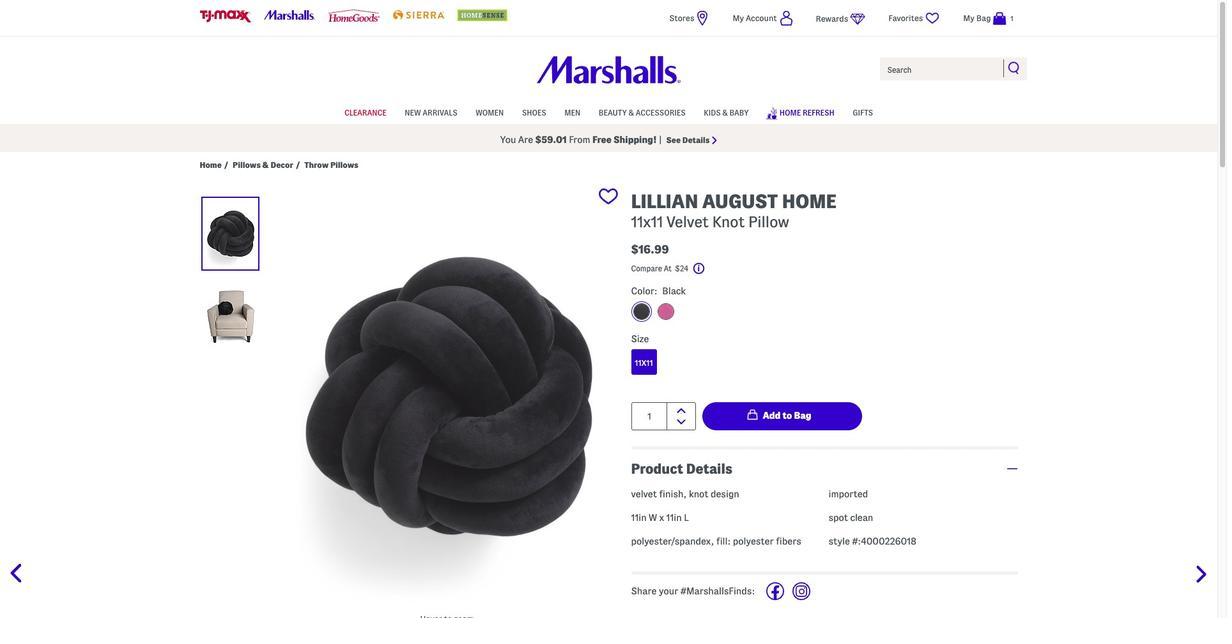 Task type: locate. For each thing, give the bounding box(es) containing it.
2 my from the left
[[964, 13, 975, 22]]

home for home refresh
[[780, 108, 801, 117]]

1 horizontal spatial /
[[296, 160, 300, 169]]

details
[[683, 136, 710, 145], [687, 461, 733, 477]]

my
[[733, 13, 744, 22], [964, 13, 975, 22]]

None submit
[[1008, 61, 1021, 74], [702, 403, 862, 431], [1008, 61, 1021, 74], [702, 403, 862, 431]]

11in
[[631, 514, 647, 524], [667, 514, 682, 524]]

gifts link
[[853, 102, 873, 121]]

menu bar
[[200, 101, 1018, 124]]

stores link
[[670, 10, 711, 26]]

& left "decor"
[[263, 160, 269, 169]]

home refresh link
[[766, 101, 835, 123]]

11x11 down size at the right of page
[[635, 358, 653, 367]]

1 horizontal spatial home
[[780, 108, 801, 117]]

menu bar containing clearance
[[200, 101, 1018, 124]]

women link
[[476, 102, 504, 121]]

are
[[518, 135, 533, 145]]

refresh
[[803, 108, 835, 117]]

0 horizontal spatial 11in
[[631, 514, 647, 524]]

lillian august home main content
[[0, 152, 1218, 619]]

my for my bag
[[964, 13, 975, 22]]

throw pillows link
[[305, 160, 359, 170]]

home for home / pillows & decor / throw pillows
[[200, 160, 222, 169]]

free
[[593, 135, 612, 145]]

home left 'pillows & decor' "link"
[[200, 160, 222, 169]]

knot
[[689, 490, 709, 500]]

1 my from the left
[[733, 13, 744, 22]]

product
[[631, 461, 683, 477]]

home
[[780, 108, 801, 117], [200, 160, 222, 169]]

1 horizontal spatial &
[[629, 108, 634, 117]]

1 vertical spatial home
[[200, 160, 222, 169]]

lillian
[[631, 191, 698, 212]]

& right kids
[[723, 108, 728, 117]]

details inside lillian august home main content
[[687, 461, 733, 477]]

homegoods.com image
[[329, 10, 380, 22]]

up image
[[677, 408, 686, 414]]

11x11 down lillian
[[631, 214, 663, 230]]

2 horizontal spatial &
[[723, 108, 728, 117]]

product details
[[631, 461, 733, 477]]

black image
[[633, 303, 650, 320]]

1 horizontal spatial pillows
[[330, 160, 359, 169]]

11x11 link
[[631, 349, 657, 375]]

1 horizontal spatial my
[[964, 13, 975, 22]]

0 horizontal spatial pillows
[[233, 160, 261, 169]]

banner
[[0, 0, 1218, 152]]

0 vertical spatial home
[[780, 108, 801, 117]]

l
[[684, 514, 689, 524]]

0 horizontal spatial my
[[733, 13, 744, 22]]

/ right home link at the left top
[[224, 160, 228, 169]]

0 horizontal spatial /
[[224, 160, 228, 169]]

1 vertical spatial details
[[687, 461, 733, 477]]

site search search field
[[879, 56, 1028, 82]]

stores
[[670, 13, 695, 22]]

$24
[[675, 264, 689, 273]]

favorites link
[[889, 10, 941, 26]]

throw
[[305, 160, 329, 169]]

1
[[1011, 15, 1014, 22]]

details up knot
[[687, 461, 733, 477]]

home link
[[200, 160, 222, 170]]

my left bag
[[964, 13, 975, 22]]

my for my account
[[733, 13, 744, 22]]

home
[[782, 191, 837, 212]]

0 horizontal spatial &
[[263, 160, 269, 169]]

pillows right the throw
[[330, 160, 359, 169]]

& for beauty
[[629, 108, 634, 117]]

home inside main content
[[200, 160, 222, 169]]

product details link
[[631, 450, 1018, 489]]

1 vertical spatial 11x11
[[635, 358, 653, 367]]

11in left w
[[631, 514, 647, 524]]

home inside banner
[[780, 108, 801, 117]]

&
[[629, 108, 634, 117], [723, 108, 728, 117], [263, 160, 269, 169]]

0 vertical spatial details
[[683, 136, 710, 145]]

pillows
[[233, 160, 261, 169], [330, 160, 359, 169]]

homesense.com image
[[458, 10, 509, 21]]

$16.99
[[631, 244, 669, 256]]

beauty & accessories link
[[599, 102, 686, 121]]

/
[[224, 160, 228, 169], [296, 160, 300, 169]]

11in w x 11in l
[[631, 514, 689, 524]]

favorites
[[889, 13, 923, 22]]

11in left the l at the right bottom
[[667, 514, 682, 524]]

pillows left "decor"
[[233, 160, 261, 169]]

pillow
[[749, 214, 790, 230]]

see
[[667, 136, 681, 145]]

my left account
[[733, 13, 744, 22]]

home left refresh
[[780, 108, 801, 117]]

$59.01
[[536, 135, 567, 145]]

kids & baby
[[704, 108, 749, 117]]

sierra.com image
[[393, 10, 445, 20]]

1 horizontal spatial 11in
[[667, 514, 682, 524]]

cabaret image
[[658, 303, 674, 320]]

11x11 velvet knot pillow image
[[278, 184, 619, 610], [203, 199, 257, 269], [203, 282, 257, 352]]

x
[[660, 514, 664, 524]]

compare at              $24
[[631, 264, 690, 273]]

men
[[565, 108, 581, 117]]

black
[[663, 286, 686, 296]]

0 vertical spatial 11x11
[[631, 214, 663, 230]]

& right beauty
[[629, 108, 634, 117]]

marshalls.com image
[[264, 10, 316, 20]]

home / pillows & decor / throw pillows
[[200, 160, 359, 169]]

marquee
[[0, 127, 1218, 152]]

0 horizontal spatial home
[[200, 160, 222, 169]]

/ right "decor"
[[296, 160, 300, 169]]

details right see
[[683, 136, 710, 145]]

arrivals
[[423, 108, 458, 117]]



Task type: describe. For each thing, give the bounding box(es) containing it.
size
[[631, 334, 649, 344]]

shoes link
[[522, 102, 547, 121]]

velvet
[[667, 214, 709, 230]]

1 pillows from the left
[[233, 160, 261, 169]]

2 / from the left
[[296, 160, 300, 169]]

shipping!
[[614, 135, 657, 145]]

11x11 inside lillian august home 11x11 velvet knot pillow
[[631, 214, 663, 230]]

#:4000226018
[[852, 537, 917, 548]]

your
[[659, 587, 679, 597]]

my bag
[[964, 13, 991, 22]]

shoes
[[522, 108, 547, 117]]

beauty & accessories
[[599, 108, 686, 117]]

women
[[476, 108, 504, 117]]

tjmaxx.com image
[[200, 10, 251, 22]]

from
[[569, 135, 591, 145]]

my account link
[[733, 10, 793, 26]]

spot clean
[[829, 514, 874, 524]]

go to previous product image
[[10, 565, 29, 584]]

design
[[711, 490, 740, 500]]

gifts
[[853, 108, 873, 117]]

rewards
[[816, 14, 849, 23]]

see details link
[[667, 136, 718, 145]]

polyester/spandex, fill: polyester fibers
[[631, 537, 802, 548]]

color:
[[631, 286, 658, 296]]

baby
[[730, 108, 749, 117]]

& for kids
[[723, 108, 728, 117]]

color: list box
[[631, 301, 1018, 328]]

account
[[746, 13, 777, 22]]

lillian august home 11x11 velvet knot pillow
[[631, 191, 837, 230]]

august
[[703, 191, 778, 212]]

clearance
[[345, 108, 387, 117]]

accessories
[[636, 108, 686, 117]]

my account
[[733, 13, 777, 22]]

clearance link
[[345, 102, 387, 121]]

plus image
[[1007, 468, 1018, 470]]

#marshallsfinds:
[[681, 587, 755, 597]]

decor
[[271, 160, 293, 169]]

down image
[[677, 420, 686, 425]]

menu bar inside banner
[[200, 101, 1018, 124]]

pillows & decor link
[[233, 160, 293, 170]]

my bag link
[[964, 10, 1018, 26]]

marquee containing you are
[[0, 127, 1218, 152]]

details inside you are $59.01 from free shipping! | see details
[[683, 136, 710, 145]]

beauty
[[599, 108, 627, 117]]

home refresh
[[780, 108, 835, 117]]

marshalls home image
[[537, 56, 681, 84]]

bag
[[977, 13, 991, 22]]

1 / from the left
[[224, 160, 228, 169]]

1 11in from the left
[[631, 514, 647, 524]]

new arrivals
[[405, 108, 458, 117]]

new
[[405, 108, 421, 117]]

you are $59.01 from free shipping! | see details
[[500, 135, 710, 145]]

knot
[[713, 214, 745, 230]]

men link
[[565, 102, 581, 121]]

spot
[[829, 514, 848, 524]]

clean
[[851, 514, 874, 524]]

compare
[[631, 264, 662, 273]]

w
[[649, 514, 657, 524]]

you
[[500, 135, 516, 145]]

kids & baby link
[[704, 102, 749, 121]]

|
[[659, 135, 662, 145]]

2 11in from the left
[[667, 514, 682, 524]]

polyester
[[733, 537, 774, 548]]

velvet
[[631, 490, 657, 500]]

2 pillows from the left
[[330, 160, 359, 169]]

fill:
[[717, 537, 731, 548]]

& inside lillian august home main content
[[263, 160, 269, 169]]

polyester/spandex,
[[631, 537, 714, 548]]

rewards link
[[816, 11, 866, 27]]

banner containing you are
[[0, 0, 1218, 152]]

style #:4000226018
[[829, 537, 917, 548]]

fibers
[[776, 537, 802, 548]]

Search text field
[[879, 56, 1028, 82]]

finish,
[[659, 490, 687, 500]]

share your #marshallsfinds:
[[631, 587, 755, 597]]

share
[[631, 587, 657, 597]]

kids
[[704, 108, 721, 117]]

help
[[706, 265, 722, 273]]

new arrivals link
[[405, 102, 458, 121]]

help link
[[693, 263, 722, 275]]

style
[[829, 537, 850, 548]]

imported
[[829, 490, 868, 500]]

velvet finish, knot design
[[631, 490, 740, 500]]

color: black
[[631, 286, 686, 296]]



Task type: vqa. For each thing, say whether or not it's contained in the screenshot.
the right It
no



